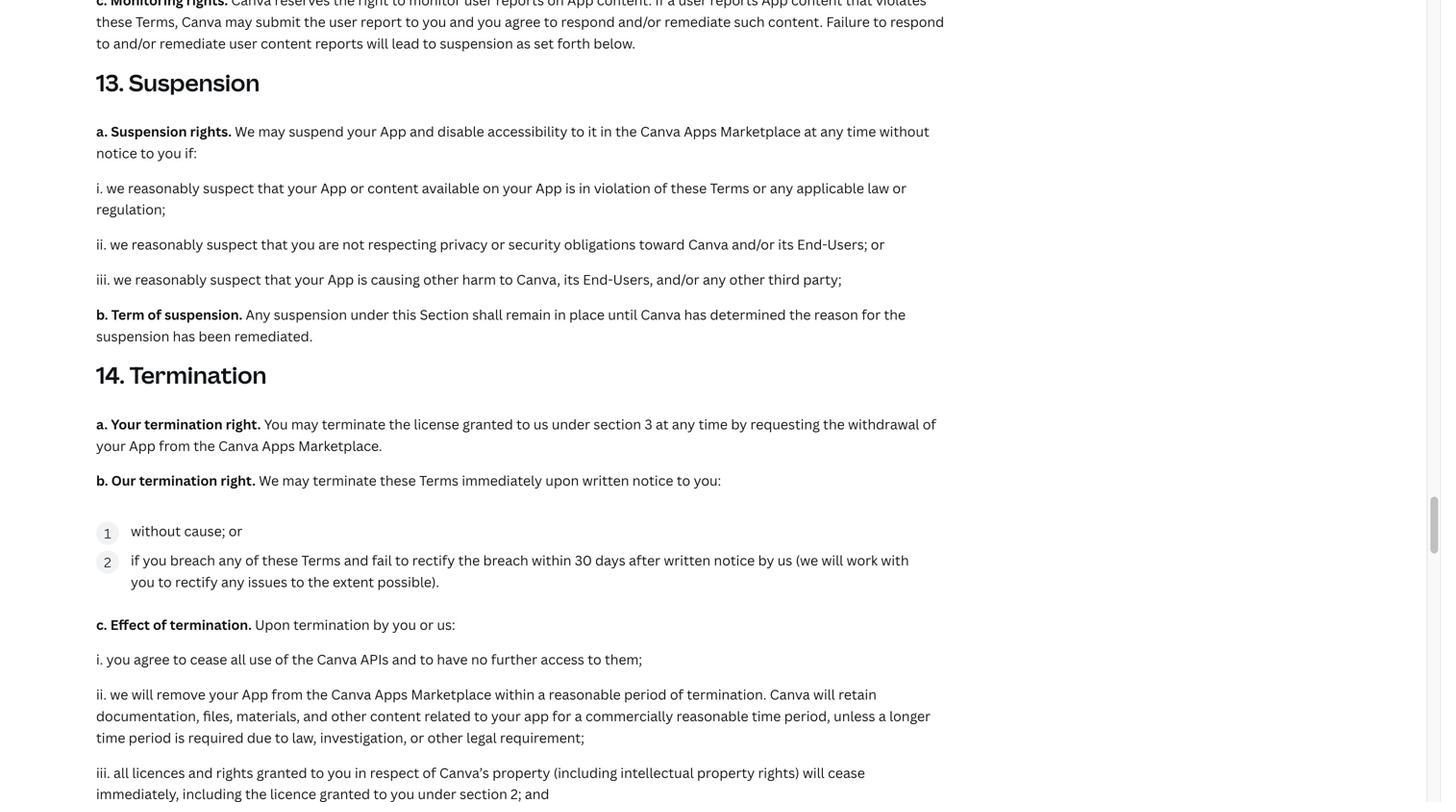 Task type: describe. For each thing, give the bounding box(es) containing it.
or right privacy
[[491, 235, 505, 254]]

0 vertical spatial its
[[778, 235, 794, 254]]

of inside ii. we will remove your app from the canva apps marketplace within a reasonable period of termination. canva will retain documentation, files, materials, and other content related to your app for a commercially reasonable time period, unless a longer time period is required due to law, investigation, or other legal requirement;
[[670, 685, 684, 704]]

failure
[[827, 13, 870, 31]]

3
[[645, 415, 653, 433]]

legal
[[467, 728, 497, 747]]

investigation,
[[320, 728, 407, 747]]

the left right
[[333, 0, 355, 9]]

effect
[[110, 615, 150, 634]]

or right users;
[[871, 235, 885, 254]]

content inside i. we reasonably suspect that your app or content available on your app is in violation of these terms or any applicable law or regulation;
[[368, 179, 419, 197]]

and right apis
[[392, 650, 417, 669]]

right
[[358, 0, 389, 9]]

is inside i. we reasonably suspect that your app or content available on your app is in violation of these terms or any applicable law or regulation;
[[566, 179, 576, 197]]

if you breach any of these terms and fail to rectify the breach within 30 days after written notice by us (we will work with you to rectify any issues to the extent possible).
[[131, 551, 909, 591]]

longer
[[890, 707, 931, 725]]

right. for b. our termination right. we may terminate these terms immediately upon written notice to you:
[[221, 472, 256, 490]]

and up 'including'
[[188, 764, 213, 782]]

we may suspend your app and disable accessibility to it in the canva apps marketplace at any time without notice to you if:
[[96, 122, 930, 162]]

intellectual
[[621, 764, 694, 782]]

issues
[[248, 573, 288, 591]]

regulation;
[[96, 200, 166, 219]]

upon
[[255, 615, 290, 634]]

with
[[881, 551, 909, 569]]

2 respond from the left
[[891, 13, 945, 31]]

of inside iii. all licences and rights granted to you in respect of canva's property (including intellectual property rights) will cease immediately, including the licence granted to you under section 2; and
[[423, 764, 436, 782]]

we for i. we reasonably suspect that your app or content available on your app is in violation of these terms or any applicable law or regulation;
[[106, 179, 125, 197]]

section
[[420, 305, 469, 324]]

accessibility
[[488, 122, 568, 140]]

if
[[131, 551, 140, 569]]

termination for our
[[139, 472, 217, 490]]

the right use
[[292, 650, 314, 669]]

i. for i. you agree to cease all use of the canva apis and to have no further access to them;
[[96, 650, 103, 669]]

terms,
[[136, 13, 178, 31]]

granted for rights
[[257, 764, 307, 782]]

privacy
[[440, 235, 488, 254]]

your down the suspend at left top
[[288, 179, 317, 197]]

1 horizontal spatial has
[[684, 305, 707, 324]]

app up such
[[762, 0, 788, 9]]

written inside the if you breach any of these terms and fail to rectify the breach within 30 days after written notice by us (we will work with you to rectify any issues to the extent possible).
[[664, 551, 711, 569]]

1 horizontal spatial reports
[[496, 0, 544, 9]]

0 horizontal spatial its
[[564, 270, 580, 289]]

the down a. your termination right.
[[194, 436, 215, 455]]

to down 'a. suspension rights.'
[[140, 144, 154, 162]]

0 horizontal spatial by
[[373, 615, 389, 634]]

that for i. we reasonably suspect that your app or content available on your app is in violation of these terms or any applicable law or regulation;
[[257, 179, 284, 197]]

to up the 13.
[[96, 34, 110, 52]]

ii. we reasonably suspect that you are not respecting privacy or security obligations toward canva and/or its end-users; or
[[96, 235, 885, 254]]

1 vertical spatial has
[[173, 327, 195, 345]]

2 vertical spatial termination
[[293, 615, 370, 634]]

of right use
[[275, 650, 289, 669]]

to right harm
[[500, 270, 513, 289]]

it
[[588, 122, 597, 140]]

app inside "you may terminate the license granted to us under section 3 at any time by requesting the withdrawal of your app from the canva apps marketplace."
[[129, 436, 156, 455]]

other down related on the bottom of page
[[428, 728, 463, 747]]

remove
[[157, 685, 206, 704]]

app down we may suspend your app and disable accessibility to it in the canva apps marketplace at any time without notice to you if:
[[536, 179, 562, 197]]

to up lead
[[405, 13, 419, 31]]

your down are
[[295, 270, 324, 289]]

a. suspension rights.
[[96, 122, 235, 140]]

upon
[[546, 472, 579, 490]]

to up licence
[[311, 764, 324, 782]]

or right cause; at left bottom
[[229, 522, 243, 540]]

0 vertical spatial rectify
[[412, 551, 455, 569]]

2;
[[511, 785, 522, 802]]

time inside we may suspend your app and disable accessibility to it in the canva apps marketplace at any time without notice to you if:
[[847, 122, 877, 140]]

0 horizontal spatial suspension
[[96, 327, 170, 345]]

we for ii. we reasonably suspect that you are not respecting privacy or security obligations toward canva and/or its end-users; or
[[110, 235, 128, 254]]

1 horizontal spatial all
[[231, 650, 246, 669]]

period,
[[785, 707, 831, 725]]

1 breach from the left
[[170, 551, 215, 569]]

other up determined
[[730, 270, 765, 289]]

or right law
[[893, 179, 907, 197]]

to left have
[[420, 650, 434, 669]]

available
[[422, 179, 480, 197]]

to up legal
[[474, 707, 488, 725]]

causing
[[371, 270, 420, 289]]

1 horizontal spatial is
[[357, 270, 368, 289]]

to down "respect" on the bottom left
[[374, 785, 387, 802]]

termination for your
[[144, 415, 223, 433]]

from inside ii. we will remove your app from the canva apps marketplace within a reasonable period of termination. canva will retain documentation, files, materials, and other content related to your app for a commercially reasonable time period, unless a longer time period is required due to law, investigation, or other legal requirement;
[[272, 685, 303, 704]]

your inside we may suspend your app and disable accessibility to it in the canva apps marketplace at any time without notice to you if:
[[347, 122, 377, 140]]

terms inside i. we reasonably suspect that your app or content available on your app is in violation of these terms or any applicable law or regulation;
[[710, 179, 750, 197]]

any down cause; at left bottom
[[219, 551, 242, 569]]

your down we may suspend your app and disable accessibility to it in the canva apps marketplace at any time without notice to you if:
[[503, 179, 533, 197]]

0 horizontal spatial cease
[[190, 650, 227, 669]]

that for ii. we reasonably suspect that you are not respecting privacy or security obligations toward canva and/or its end-users; or
[[261, 235, 288, 254]]

your inside "you may terminate the license granted to us under section 3 at any time by requesting the withdrawal of your app from the canva apps marketplace."
[[96, 436, 126, 455]]

we for ii. we will remove your app from the canva apps marketplace within a reasonable period of termination. canva will retain documentation, files, materials, and other content related to your app for a commercially reasonable time period, unless a longer time period is required due to law, investigation, or other legal requirement;
[[110, 685, 128, 704]]

suspension for a.
[[111, 122, 187, 140]]

canva reserves the right to monitor user reports on app content. if a user reports app content that violates these terms, canva may submit the user report to you and you agree to respond and/or remediate such content. failure to respond to and/or remediate user content reports will lead to suspension as set forth below.
[[96, 0, 945, 52]]

1 vertical spatial without
[[131, 522, 181, 540]]

will inside the if you breach any of these terms and fail to rectify the breach within 30 days after written notice by us (we will work with you to rectify any issues to the extent possible).
[[822, 551, 844, 569]]

to right due
[[275, 728, 289, 747]]

time down documentation,
[[96, 728, 125, 747]]

the right requesting
[[823, 415, 845, 433]]

the inside ii. we will remove your app from the canva apps marketplace within a reasonable period of termination. canva will retain documentation, files, materials, and other content related to your app for a commercially reasonable time period, unless a longer time period is required due to law, investigation, or other legal requirement;
[[306, 685, 328, 704]]

canva inside any suspension under this section shall remain in place until canva has determined the reason for the suspension has been remediated.
[[641, 305, 681, 324]]

or left "applicable"
[[753, 179, 767, 197]]

submit
[[256, 13, 301, 31]]

section inside "you may terminate the license granted to us under section 3 at any time by requesting the withdrawal of your app from the canva apps marketplace."
[[594, 415, 642, 433]]

have
[[437, 650, 468, 669]]

cause;
[[184, 522, 225, 540]]

iii. for iii. all licences and rights granted to you in respect of canva's property (including intellectual property rights) will cease immediately, including the licence granted to you under section 2; and
[[96, 764, 110, 782]]

third
[[769, 270, 800, 289]]

them;
[[605, 650, 643, 669]]

and/or down if
[[618, 13, 662, 31]]

fail
[[372, 551, 392, 569]]

0 horizontal spatial content.
[[597, 0, 652, 9]]

as
[[517, 34, 531, 52]]

to left it
[[571, 122, 585, 140]]

that for iii. we reasonably suspect that your app is causing other harm to canva, its end-users, and/or any other third party;
[[265, 270, 291, 289]]

such
[[734, 13, 765, 31]]

and/or down terms,
[[113, 34, 156, 52]]

violates
[[876, 0, 927, 9]]

b. for b. our termination right. we may terminate these terms immediately upon written notice to you:
[[96, 472, 108, 490]]

in inside we may suspend your app and disable accessibility to it in the canva apps marketplace at any time without notice to you if:
[[600, 122, 612, 140]]

terminate inside "you may terminate the license granted to us under section 3 at any time by requesting the withdrawal of your app from the canva apps marketplace."
[[322, 415, 386, 433]]

set
[[534, 34, 554, 52]]

canva down i. you agree to cease all use of the canva apis and to have no further access to them;
[[331, 685, 372, 704]]

you may terminate the license granted to us under section 3 at any time by requesting the withdrawal of your app from the canva apps marketplace.
[[96, 415, 937, 455]]

b. term of suspension.
[[96, 305, 246, 324]]

forth
[[557, 34, 591, 52]]

files,
[[203, 707, 233, 725]]

or left us:
[[420, 615, 434, 634]]

requesting
[[751, 415, 820, 433]]

unless
[[834, 707, 876, 725]]

of inside i. we reasonably suspect that your app or content available on your app is in violation of these terms or any applicable law or regulation;
[[654, 179, 668, 197]]

or up not
[[350, 179, 364, 197]]

without cause; or
[[131, 522, 243, 540]]

apis
[[360, 650, 389, 669]]

2 vertical spatial granted
[[320, 785, 370, 802]]

if:
[[185, 144, 197, 162]]

a left longer at the bottom of page
[[879, 707, 887, 725]]

and right 2;
[[525, 785, 550, 802]]

any left "issues" on the bottom of the page
[[221, 573, 245, 591]]

place
[[570, 305, 605, 324]]

suspension.
[[165, 305, 243, 324]]

a right app on the left of page
[[575, 707, 582, 725]]

section inside iii. all licences and rights granted to you in respect of canva's property (including intellectual property rights) will cease immediately, including the licence granted to you under section 2; and
[[460, 785, 508, 802]]

0 horizontal spatial reports
[[315, 34, 363, 52]]

not
[[343, 235, 365, 254]]

licence
[[270, 785, 316, 802]]

will up documentation,
[[131, 685, 153, 704]]

to left you:
[[677, 472, 691, 490]]

user right if
[[679, 0, 707, 9]]

report
[[361, 13, 402, 31]]

the right the reason
[[884, 305, 906, 324]]

marketplace.
[[298, 436, 382, 455]]

13.
[[96, 67, 124, 98]]

iii. we reasonably suspect that your app is causing other harm to canva, its end-users, and/or any other third party;
[[96, 270, 842, 289]]

canva right toward
[[689, 235, 729, 254]]

ii. for ii. we reasonably suspect that you are not respecting privacy or security obligations toward canva and/or its end-users; or
[[96, 235, 107, 254]]

ii. for ii. we will remove your app from the canva apps marketplace within a reasonable period of termination. canva will retain documentation, files, materials, and other content related to your app for a commercially reasonable time period, unless a longer time period is required due to law, investigation, or other legal requirement;
[[96, 685, 107, 704]]

rights)
[[758, 764, 800, 782]]

canva up period,
[[770, 685, 810, 704]]

may down 'marketplace.'
[[282, 472, 310, 490]]

you inside we may suspend your app and disable accessibility to it in the canva apps marketplace at any time without notice to you if:
[[158, 144, 182, 162]]

including
[[183, 785, 242, 802]]

the down reserves
[[304, 13, 326, 31]]

0 horizontal spatial agree
[[134, 650, 170, 669]]

14. termination
[[96, 359, 267, 391]]

immediately,
[[96, 785, 179, 802]]

suspend
[[289, 122, 344, 140]]

required
[[188, 728, 244, 747]]

the left the reason
[[790, 305, 811, 324]]

by inside the if you breach any of these terms and fail to rectify the breach within 30 days after written notice by us (we will work with you to rectify any issues to the extent possible).
[[758, 551, 775, 569]]

of right effect
[[153, 615, 167, 634]]

users;
[[828, 235, 868, 254]]

to right "issues" on the bottom of the page
[[291, 573, 305, 591]]

1 vertical spatial content.
[[768, 13, 823, 31]]

canva left apis
[[317, 650, 357, 669]]

user down submit at the top
[[229, 34, 258, 52]]

may inside we may suspend your app and disable accessibility to it in the canva apps marketplace at any time without notice to you if:
[[258, 122, 286, 140]]

from inside "you may terminate the license granted to us under section 3 at any time by requesting the withdrawal of your app from the canva apps marketplace."
[[159, 436, 190, 455]]

canva right terms,
[[182, 13, 222, 31]]

disable
[[438, 122, 484, 140]]

at inside "you may terminate the license granted to us under section 3 at any time by requesting the withdrawal of your app from the canva apps marketplace."
[[656, 415, 669, 433]]

use
[[249, 650, 272, 669]]

respect
[[370, 764, 419, 782]]

license
[[414, 415, 459, 433]]

of right term
[[148, 305, 161, 324]]

will up period,
[[814, 685, 836, 704]]

you
[[264, 415, 288, 433]]

the inside iii. all licences and rights granted to you in respect of canva's property (including intellectual property rights) will cease immediately, including the licence granted to you under section 2; and
[[245, 785, 267, 802]]

a up app on the left of page
[[538, 685, 546, 704]]

canva's
[[440, 764, 489, 782]]

time inside "you may terminate the license granted to us under section 3 at any time by requesting the withdrawal of your app from the canva apps marketplace."
[[699, 415, 728, 433]]

granted for license
[[463, 415, 513, 433]]

no
[[471, 650, 488, 669]]

further
[[491, 650, 538, 669]]

to right lead
[[423, 34, 437, 52]]

us inside "you may terminate the license granted to us under section 3 at any time by requesting the withdrawal of your app from the canva apps marketplace."
[[534, 415, 549, 433]]

notice inside we may suspend your app and disable accessibility to it in the canva apps marketplace at any time without notice to you if:
[[96, 144, 137, 162]]

to down without cause; or
[[158, 573, 172, 591]]

to right the fail
[[395, 551, 409, 569]]

marketplace inside we may suspend your app and disable accessibility to it in the canva apps marketplace at any time without notice to you if:
[[720, 122, 801, 140]]

0 horizontal spatial remediate
[[160, 34, 226, 52]]

monitor
[[409, 0, 461, 9]]

to up report
[[392, 0, 406, 9]]

after
[[629, 551, 661, 569]]

obligations
[[564, 235, 636, 254]]

app up forth
[[568, 0, 594, 9]]

2 breach from the left
[[483, 551, 529, 569]]

the left the extent
[[308, 573, 330, 591]]

us:
[[437, 615, 456, 634]]

the down immediately on the left bottom of the page
[[458, 551, 480, 569]]

0 horizontal spatial end-
[[583, 270, 613, 289]]

licences
[[132, 764, 185, 782]]

applicable
[[797, 179, 865, 197]]

suspension for 13.
[[129, 67, 260, 98]]

and/or up third
[[732, 235, 775, 254]]

iii. for iii. we reasonably suspect that your app is causing other harm to canva, its end-users, and/or any other third party;
[[96, 270, 110, 289]]

rights.
[[190, 122, 232, 140]]

to down the violates
[[874, 13, 887, 31]]

1 horizontal spatial we
[[259, 472, 279, 490]]

termination. inside ii. we will remove your app from the canva apps marketplace within a reasonable period of termination. canva will retain documentation, files, materials, and other content related to your app for a commercially reasonable time period, unless a longer time period is required due to law, investigation, or other legal requirement;
[[687, 685, 767, 704]]

app inside we may suspend your app and disable accessibility to it in the canva apps marketplace at any time without notice to you if:
[[380, 122, 407, 140]]

these down 'marketplace.'
[[380, 472, 416, 490]]

in inside iii. all licences and rights granted to you in respect of canva's property (including intellectual property rights) will cease immediately, including the licence granted to you under section 2; and
[[355, 764, 367, 782]]

and/or down toward
[[657, 270, 700, 289]]

or inside ii. we will remove your app from the canva apps marketplace within a reasonable period of termination. canva will retain documentation, files, materials, and other content related to your app for a commercially reasonable time period, unless a longer time period is required due to law, investigation, or other legal requirement;
[[410, 728, 424, 747]]

on inside "canva reserves the right to monitor user reports on app content. if a user reports app content that violates these terms, canva may submit the user report to you and you agree to respond and/or remediate such content. failure to respond to and/or remediate user content reports will lead to suspension as set forth below."
[[548, 0, 564, 9]]

(including
[[554, 764, 618, 782]]

if
[[655, 0, 665, 9]]

content up the 'failure'
[[792, 0, 843, 9]]

1 vertical spatial suspension
[[274, 305, 347, 324]]

your up files,
[[209, 685, 239, 704]]

may inside "you may terminate the license granted to us under section 3 at any time by requesting the withdrawal of your app from the canva apps marketplace."
[[291, 415, 319, 433]]

for inside any suspension under this section shall remain in place until canva has determined the reason for the suspension has been remediated.
[[862, 305, 881, 324]]



Task type: locate. For each thing, give the bounding box(es) containing it.
right. for a. your termination right.
[[226, 415, 261, 433]]

ii. inside ii. we will remove your app from the canva apps marketplace within a reasonable period of termination. canva will retain documentation, files, materials, and other content related to your app for a commercially reasonable time period, unless a longer time period is required due to law, investigation, or other legal requirement;
[[96, 685, 107, 704]]

within
[[532, 551, 572, 569], [495, 685, 535, 704]]

us left the (we
[[778, 551, 793, 569]]

2 horizontal spatial granted
[[463, 415, 513, 433]]

1 i. from the top
[[96, 179, 103, 197]]

0 vertical spatial apps
[[684, 122, 717, 140]]

0 vertical spatial termination.
[[170, 615, 252, 634]]

of right "respect" on the bottom left
[[423, 764, 436, 782]]

1 horizontal spatial terms
[[419, 472, 459, 490]]

0 vertical spatial content.
[[597, 0, 652, 9]]

1 vertical spatial agree
[[134, 650, 170, 669]]

termination
[[130, 359, 267, 391]]

1 ii. from the top
[[96, 235, 107, 254]]

has
[[684, 305, 707, 324], [173, 327, 195, 345]]

reports up as
[[496, 0, 544, 9]]

our
[[111, 472, 136, 490]]

1 vertical spatial reasonably
[[131, 235, 203, 254]]

until
[[608, 305, 638, 324]]

in left "respect" on the bottom left
[[355, 764, 367, 782]]

in inside i. we reasonably suspect that your app or content available on your app is in violation of these terms or any applicable law or regulation;
[[579, 179, 591, 197]]

1 horizontal spatial notice
[[633, 472, 674, 490]]

1 vertical spatial rectify
[[175, 573, 218, 591]]

and inside "canva reserves the right to monitor user reports on app content. if a user reports app content that violates these terms, canva may submit the user report to you and you agree to respond and/or remediate such content. failure to respond to and/or remediate user content reports will lead to suspension as set forth below."
[[450, 13, 474, 31]]

section
[[594, 415, 642, 433], [460, 785, 508, 802]]

days
[[596, 551, 626, 569]]

and left disable
[[410, 122, 434, 140]]

1 vertical spatial apps
[[262, 436, 295, 455]]

we down regulation;
[[110, 235, 128, 254]]

from up materials,
[[272, 685, 303, 704]]

1 vertical spatial granted
[[257, 764, 307, 782]]

a. left your
[[96, 415, 108, 433]]

reasonably for iii.
[[135, 270, 207, 289]]

property
[[493, 764, 550, 782], [697, 764, 755, 782]]

at inside we may suspend your app and disable accessibility to it in the canva apps marketplace at any time without notice to you if:
[[804, 122, 817, 140]]

2 i. from the top
[[96, 650, 103, 669]]

1 b. from the top
[[96, 305, 108, 324]]

0 vertical spatial granted
[[463, 415, 513, 433]]

within inside the if you breach any of these terms and fail to rectify the breach within 30 days after written notice by us (we will work with you to rectify any issues to the extent possible).
[[532, 551, 572, 569]]

to inside "you may terminate the license granted to us under section 3 at any time by requesting the withdrawal of your app from the canva apps marketplace."
[[517, 415, 530, 433]]

0 horizontal spatial all
[[114, 764, 129, 782]]

2 vertical spatial suspension
[[96, 327, 170, 345]]

notice left the (we
[[714, 551, 755, 569]]

b. left our
[[96, 472, 108, 490]]

of up "issues" on the bottom of the page
[[245, 551, 259, 569]]

within inside ii. we will remove your app from the canva apps marketplace within a reasonable period of termination. canva will retain documentation, files, materials, and other content related to your app for a commercially reasonable time period, unless a longer time period is required due to law, investigation, or other legal requirement;
[[495, 685, 535, 704]]

any up "applicable"
[[821, 122, 844, 140]]

that inside i. we reasonably suspect that your app or content available on your app is in violation of these terms or any applicable law or regulation;
[[257, 179, 284, 197]]

without inside we may suspend your app and disable accessibility to it in the canva apps marketplace at any time without notice to you if:
[[880, 122, 930, 140]]

is inside ii. we will remove your app from the canva apps marketplace within a reasonable period of termination. canva will retain documentation, files, materials, and other content related to your app for a commercially reasonable time period, unless a longer time period is required due to law, investigation, or other legal requirement;
[[175, 728, 185, 747]]

user left report
[[329, 13, 357, 31]]

granted inside "you may terminate the license granted to us under section 3 at any time by requesting the withdrawal of your app from the canva apps marketplace."
[[463, 415, 513, 433]]

remediate left such
[[665, 13, 731, 31]]

1 vertical spatial suspension
[[111, 122, 187, 140]]

a
[[668, 0, 675, 9], [538, 685, 546, 704], [575, 707, 582, 725], [879, 707, 887, 725]]

i. for i. we reasonably suspect that your app or content available on your app is in violation of these terms or any applicable law or regulation;
[[96, 179, 103, 197]]

any inside i. we reasonably suspect that your app or content available on your app is in violation of these terms or any applicable law or regulation;
[[770, 179, 794, 197]]

reasonable
[[549, 685, 621, 704], [677, 707, 749, 725]]

0 horizontal spatial section
[[460, 785, 508, 802]]

1 vertical spatial a.
[[96, 415, 108, 433]]

any up determined
[[703, 270, 726, 289]]

0 vertical spatial has
[[684, 305, 707, 324]]

0 vertical spatial terminate
[[322, 415, 386, 433]]

on up set
[[548, 0, 564, 9]]

agree down effect
[[134, 650, 170, 669]]

its
[[778, 235, 794, 254], [564, 270, 580, 289]]

time left period,
[[752, 707, 781, 725]]

may right you
[[291, 415, 319, 433]]

retain
[[839, 685, 877, 704]]

under inside "you may terminate the license granted to us under section 3 at any time by requesting the withdrawal of your app from the canva apps marketplace."
[[552, 415, 591, 433]]

2 horizontal spatial by
[[758, 551, 775, 569]]

harm
[[462, 270, 496, 289]]

property up 2;
[[493, 764, 550, 782]]

other
[[423, 270, 459, 289], [730, 270, 765, 289], [331, 707, 367, 725], [428, 728, 463, 747]]

1 vertical spatial suspect
[[207, 235, 258, 254]]

may inside "canva reserves the right to monitor user reports on app content. if a user reports app content that violates these terms, canva may submit the user report to you and you agree to respond and/or remediate such content. failure to respond to and/or remediate user content reports will lead to suspension as set forth below."
[[225, 13, 252, 31]]

content. right such
[[768, 13, 823, 31]]

determined
[[710, 305, 786, 324]]

canva
[[231, 0, 271, 9], [182, 13, 222, 31], [641, 122, 681, 140], [689, 235, 729, 254], [641, 305, 681, 324], [218, 436, 259, 455], [317, 650, 357, 669], [331, 685, 372, 704], [770, 685, 810, 704]]

2 property from the left
[[697, 764, 755, 782]]

us inside the if you breach any of these terms and fail to rectify the breach within 30 days after written notice by us (we will work with you to rectify any issues to the extent possible).
[[778, 551, 793, 569]]

app left disable
[[380, 122, 407, 140]]

law
[[868, 179, 890, 197]]

is left the causing on the left top of the page
[[357, 270, 368, 289]]

1 horizontal spatial us
[[778, 551, 793, 569]]

to up set
[[544, 13, 558, 31]]

1 vertical spatial period
[[129, 728, 171, 747]]

i.
[[96, 179, 103, 197], [96, 650, 103, 669]]

iii. all licences and rights granted to you in respect of canva's property (including intellectual property rights) will cease immediately, including the licence granted to you under section 2; and
[[96, 764, 865, 802]]

2 vertical spatial under
[[418, 785, 457, 802]]

2 horizontal spatial reports
[[710, 0, 759, 9]]

2 horizontal spatial suspension
[[440, 34, 513, 52]]

to left them;
[[588, 650, 602, 669]]

0 vertical spatial notice
[[96, 144, 137, 162]]

i. we reasonably suspect that your app or content available on your app is in violation of these terms or any applicable law or regulation;
[[96, 179, 907, 219]]

suspension up rights.
[[129, 67, 260, 98]]

1 horizontal spatial at
[[804, 122, 817, 140]]

we right rights.
[[235, 122, 255, 140]]

canva inside we may suspend your app and disable accessibility to it in the canva apps marketplace at any time without notice to you if:
[[641, 122, 681, 140]]

1 vertical spatial right.
[[221, 472, 256, 490]]

2 iii. from the top
[[96, 764, 110, 782]]

0 horizontal spatial written
[[583, 472, 629, 490]]

1 vertical spatial b.
[[96, 472, 108, 490]]

2 horizontal spatial apps
[[684, 122, 717, 140]]

1 vertical spatial for
[[552, 707, 572, 725]]

will right the rights)
[[803, 764, 825, 782]]

1 vertical spatial end-
[[583, 270, 613, 289]]

we inside we may suspend your app and disable accessibility to it in the canva apps marketplace at any time without notice to you if:
[[235, 122, 255, 140]]

will
[[367, 34, 389, 52], [822, 551, 844, 569], [131, 685, 153, 704], [814, 685, 836, 704], [803, 764, 825, 782]]

1 vertical spatial i.
[[96, 650, 103, 669]]

1 vertical spatial remediate
[[160, 34, 226, 52]]

of
[[654, 179, 668, 197], [148, 305, 161, 324], [923, 415, 937, 433], [245, 551, 259, 569], [153, 615, 167, 634], [275, 650, 289, 669], [670, 685, 684, 704], [423, 764, 436, 782]]

time
[[847, 122, 877, 140], [699, 415, 728, 433], [752, 707, 781, 725], [96, 728, 125, 747]]

other up section
[[423, 270, 459, 289]]

your
[[111, 415, 141, 433]]

canva,
[[517, 270, 561, 289]]

1 vertical spatial all
[[114, 764, 129, 782]]

remediate up 13. suspension
[[160, 34, 226, 52]]

1 horizontal spatial granted
[[320, 785, 370, 802]]

will inside iii. all licences and rights granted to you in respect of canva's property (including intellectual property rights) will cease immediately, including the licence granted to you under section 2; and
[[803, 764, 825, 782]]

apps inside ii. we will remove your app from the canva apps marketplace within a reasonable period of termination. canva will retain documentation, files, materials, and other content related to your app for a commercially reasonable time period, unless a longer time period is required due to law, investigation, or other legal requirement;
[[375, 685, 408, 704]]

law,
[[292, 728, 317, 747]]

1 horizontal spatial property
[[697, 764, 755, 782]]

marketplace inside ii. we will remove your app from the canva apps marketplace within a reasonable period of termination. canva will retain documentation, files, materials, and other content related to your app for a commercially reasonable time period, unless a longer time period is required due to law, investigation, or other legal requirement;
[[411, 685, 492, 704]]

under inside any suspension under this section shall remain in place until canva has determined the reason for the suspension has been remediated.
[[351, 305, 389, 324]]

without
[[880, 122, 930, 140], [131, 522, 181, 540]]

0 vertical spatial marketplace
[[720, 122, 801, 140]]

suspect
[[203, 179, 254, 197], [207, 235, 258, 254], [210, 270, 261, 289]]

0 vertical spatial by
[[731, 415, 747, 433]]

your left app on the left of page
[[491, 707, 521, 725]]

and down monitor
[[450, 13, 474, 31]]

all left use
[[231, 650, 246, 669]]

0 horizontal spatial granted
[[257, 764, 307, 782]]

canva right until
[[641, 305, 681, 324]]

all inside iii. all licences and rights granted to you in respect of canva's property (including intellectual property rights) will cease immediately, including the licence granted to you under section 2; and
[[114, 764, 129, 782]]

at right 3
[[656, 415, 669, 433]]

notice inside the if you breach any of these terms and fail to rectify the breach within 30 days after written notice by us (we will work with you to rectify any issues to the extent possible).
[[714, 551, 755, 569]]

due
[[247, 728, 272, 747]]

in
[[600, 122, 612, 140], [579, 179, 591, 197], [554, 305, 566, 324], [355, 764, 367, 782]]

under inside iii. all licences and rights granted to you in respect of canva's property (including intellectual property rights) will cease immediately, including the licence granted to you under section 2; and
[[418, 785, 457, 802]]

0 vertical spatial period
[[624, 685, 667, 704]]

1 horizontal spatial its
[[778, 235, 794, 254]]

0 horizontal spatial without
[[131, 522, 181, 540]]

related
[[425, 707, 471, 725]]

will right the (we
[[822, 551, 844, 569]]

1 horizontal spatial respond
[[891, 13, 945, 31]]

termination. up use
[[170, 615, 252, 634]]

0 vertical spatial written
[[583, 472, 629, 490]]

0 horizontal spatial from
[[159, 436, 190, 455]]

period up "commercially"
[[624, 685, 667, 704]]

all up immediately,
[[114, 764, 129, 782]]

immediately
[[462, 472, 542, 490]]

any inside we may suspend your app and disable accessibility to it in the canva apps marketplace at any time without notice to you if:
[[821, 122, 844, 140]]

0 vertical spatial under
[[351, 305, 389, 324]]

content.
[[597, 0, 652, 9], [768, 13, 823, 31]]

your right the suspend at left top
[[347, 122, 377, 140]]

reports
[[496, 0, 544, 9], [710, 0, 759, 9], [315, 34, 363, 52]]

suspension inside "canva reserves the right to monitor user reports on app content. if a user reports app content that violates these terms, canva may submit the user report to you and you agree to respond and/or remediate such content. failure to respond to and/or remediate user content reports will lead to suspension as set forth below."
[[440, 34, 513, 52]]

content up investigation,
[[370, 707, 421, 725]]

suspect inside i. we reasonably suspect that your app or content available on your app is in violation of these terms or any applicable law or regulation;
[[203, 179, 254, 197]]

1 horizontal spatial marketplace
[[720, 122, 801, 140]]

app
[[568, 0, 594, 9], [762, 0, 788, 9], [380, 122, 407, 140], [321, 179, 347, 197], [536, 179, 562, 197], [328, 270, 354, 289], [129, 436, 156, 455], [242, 685, 268, 704]]

in inside any suspension under this section shall remain in place until canva has determined the reason for the suspension has been remediated.
[[554, 305, 566, 324]]

2 horizontal spatial is
[[566, 179, 576, 197]]

agree up as
[[505, 13, 541, 31]]

1 horizontal spatial termination.
[[687, 685, 767, 704]]

content inside ii. we will remove your app from the canva apps marketplace within a reasonable period of termination. canva will retain documentation, files, materials, and other content related to your app for a commercially reasonable time period, unless a longer time period is required due to law, investigation, or other legal requirement;
[[370, 707, 421, 725]]

access
[[541, 650, 585, 669]]

lead
[[392, 34, 420, 52]]

to up remove
[[173, 650, 187, 669]]

users,
[[613, 270, 653, 289]]

granted right license
[[463, 415, 513, 433]]

1 iii. from the top
[[96, 270, 110, 289]]

1 vertical spatial its
[[564, 270, 580, 289]]

section left 3
[[594, 415, 642, 433]]

the left license
[[389, 415, 411, 433]]

0 horizontal spatial period
[[129, 728, 171, 747]]

has down b. term of suspension. on the top left of the page
[[173, 327, 195, 345]]

reasonably for ii.
[[131, 235, 203, 254]]

1 property from the left
[[493, 764, 550, 782]]

suspension
[[129, 67, 260, 98], [111, 122, 187, 140]]

1 vertical spatial reasonable
[[677, 707, 749, 725]]

1 vertical spatial terminate
[[313, 472, 377, 490]]

1 vertical spatial we
[[259, 472, 279, 490]]

by inside "you may terminate the license granted to us under section 3 at any time by requesting the withdrawal of your app from the canva apps marketplace."
[[731, 415, 747, 433]]

a. for we may suspend your app and disable accessibility to it in the canva apps marketplace at any time without notice to you if:
[[96, 122, 108, 140]]

2 b. from the top
[[96, 472, 108, 490]]

any
[[246, 305, 271, 324]]

time up law
[[847, 122, 877, 140]]

these inside i. we reasonably suspect that your app or content available on your app is in violation of these terms or any applicable law or regulation;
[[671, 179, 707, 197]]

0 vertical spatial reasonably
[[128, 179, 200, 197]]

its up third
[[778, 235, 794, 254]]

reasonable down 'access'
[[549, 685, 621, 704]]

1 horizontal spatial remediate
[[665, 13, 731, 31]]

that inside "canva reserves the right to monitor user reports on app content. if a user reports app content that violates these terms, canva may submit the user report to you and you agree to respond and/or remediate such content. failure to respond to and/or remediate user content reports will lead to suspension as set forth below."
[[846, 0, 873, 9]]

any right 3
[[672, 415, 696, 433]]

us
[[534, 415, 549, 433], [778, 551, 793, 569]]

0 vertical spatial iii.
[[96, 270, 110, 289]]

we inside i. we reasonably suspect that your app or content available on your app is in violation of these terms or any applicable law or regulation;
[[106, 179, 125, 197]]

a.
[[96, 122, 108, 140], [96, 415, 108, 433]]

1 horizontal spatial period
[[624, 685, 667, 704]]

end- up party;
[[797, 235, 828, 254]]

0 vertical spatial at
[[804, 122, 817, 140]]

the inside we may suspend your app and disable accessibility to it in the canva apps marketplace at any time without notice to you if:
[[616, 122, 637, 140]]

0 vertical spatial suspension
[[129, 67, 260, 98]]

1 vertical spatial iii.
[[96, 764, 110, 782]]

for inside ii. we will remove your app from the canva apps marketplace within a reasonable period of termination. canva will retain documentation, files, materials, and other content related to your app for a commercially reasonable time period, unless a longer time period is required due to law, investigation, or other legal requirement;
[[552, 707, 572, 725]]

in left violation
[[579, 179, 591, 197]]

and inside we may suspend your app and disable accessibility to it in the canva apps marketplace at any time without notice to you if:
[[410, 122, 434, 140]]

app up are
[[321, 179, 347, 197]]

extent
[[333, 573, 374, 591]]

term
[[111, 305, 145, 324]]

rectify
[[412, 551, 455, 569], [175, 573, 218, 591]]

1 horizontal spatial without
[[880, 122, 930, 140]]

0 horizontal spatial rectify
[[175, 573, 218, 591]]

1 vertical spatial ii.
[[96, 685, 107, 704]]

0 horizontal spatial on
[[483, 179, 500, 197]]

may left the suspend at left top
[[258, 122, 286, 140]]

1 horizontal spatial apps
[[375, 685, 408, 704]]

documentation,
[[96, 707, 200, 725]]

app down your
[[129, 436, 156, 455]]

rectify up the possible).
[[412, 551, 455, 569]]

0 horizontal spatial breach
[[170, 551, 215, 569]]

b. for b. term of suspension.
[[96, 305, 108, 324]]

1 horizontal spatial from
[[272, 685, 303, 704]]

termination. up the rights)
[[687, 685, 767, 704]]

suspect for or
[[203, 179, 254, 197]]

on inside i. we reasonably suspect that your app or content available on your app is in violation of these terms or any applicable law or regulation;
[[483, 179, 500, 197]]

these inside the if you breach any of these terms and fail to rectify the breach within 30 days after written notice by us (we will work with you to rectify any issues to the extent possible).
[[262, 551, 298, 569]]

app
[[524, 707, 549, 725]]

by left the (we
[[758, 551, 775, 569]]

content down submit at the top
[[261, 34, 312, 52]]

app down are
[[328, 270, 354, 289]]

canva down a. your termination right.
[[218, 436, 259, 455]]

user right monitor
[[464, 0, 493, 9]]

the down rights
[[245, 785, 267, 802]]

termination
[[144, 415, 223, 433], [139, 472, 217, 490], [293, 615, 370, 634]]

a. for you may terminate the license granted to us under section 3 at any time by requesting the withdrawal of your app from the canva apps marketplace.
[[96, 415, 108, 433]]

rectify down cause; at left bottom
[[175, 573, 218, 591]]

remediated.
[[234, 327, 313, 345]]

1 vertical spatial within
[[495, 685, 535, 704]]

2 vertical spatial by
[[373, 615, 389, 634]]

reasonably inside i. we reasonably suspect that your app or content available on your app is in violation of these terms or any applicable law or regulation;
[[128, 179, 200, 197]]

we
[[235, 122, 255, 140], [259, 472, 279, 490]]

13. suspension
[[96, 67, 260, 98]]

reasonably up regulation;
[[128, 179, 200, 197]]

1 horizontal spatial section
[[594, 415, 642, 433]]

we for iii. we reasonably suspect that your app is causing other harm to canva, its end-users, and/or any other third party;
[[114, 270, 132, 289]]

0 vertical spatial within
[[532, 551, 572, 569]]

the
[[333, 0, 355, 9], [304, 13, 326, 31], [616, 122, 637, 140], [790, 305, 811, 324], [884, 305, 906, 324], [389, 415, 411, 433], [823, 415, 845, 433], [194, 436, 215, 455], [458, 551, 480, 569], [308, 573, 330, 591], [292, 650, 314, 669], [306, 685, 328, 704], [245, 785, 267, 802]]

i. inside i. we reasonably suspect that your app or content available on your app is in violation of these terms or any applicable law or regulation;
[[96, 179, 103, 197]]

a. your termination right.
[[96, 415, 264, 433]]

1 horizontal spatial agree
[[505, 13, 541, 31]]

and inside ii. we will remove your app from the canva apps marketplace within a reasonable period of termination. canva will retain documentation, files, materials, and other content related to your app for a commercially reasonable time period, unless a longer time period is required due to law, investigation, or other legal requirement;
[[303, 707, 328, 725]]

2 vertical spatial terms
[[302, 551, 341, 569]]

1 vertical spatial notice
[[633, 472, 674, 490]]

0 horizontal spatial notice
[[96, 144, 137, 162]]

1 horizontal spatial for
[[862, 305, 881, 324]]

remain
[[506, 305, 551, 324]]

cease inside iii. all licences and rights granted to you in respect of canva's property (including intellectual property rights) will cease immediately, including the licence granted to you under section 2; and
[[828, 764, 865, 782]]

0 horizontal spatial us
[[534, 415, 549, 433]]

0 horizontal spatial terms
[[302, 551, 341, 569]]

terminate down 'marketplace.'
[[313, 472, 377, 490]]

you
[[423, 13, 447, 31], [478, 13, 502, 31], [158, 144, 182, 162], [291, 235, 315, 254], [143, 551, 167, 569], [131, 573, 155, 591], [393, 615, 417, 634], [106, 650, 130, 669], [328, 764, 352, 782], [391, 785, 415, 802]]

security
[[509, 235, 561, 254]]

reserves
[[275, 0, 330, 9]]

of inside "you may terminate the license granted to us under section 3 at any time by requesting the withdrawal of your app from the canva apps marketplace."
[[923, 415, 937, 433]]

any inside "you may terminate the license granted to us under section 3 at any time by requesting the withdrawal of your app from the canva apps marketplace."
[[672, 415, 696, 433]]

0 vertical spatial end-
[[797, 235, 828, 254]]

time up you:
[[699, 415, 728, 433]]

2 ii. from the top
[[96, 685, 107, 704]]

canva inside "you may terminate the license granted to us under section 3 at any time by requesting the withdrawal of your app from the canva apps marketplace."
[[218, 436, 259, 455]]

other up investigation,
[[331, 707, 367, 725]]

all
[[231, 650, 246, 669], [114, 764, 129, 782]]

c. effect of termination. upon termination by you or us:
[[96, 615, 456, 634]]

2 vertical spatial suspect
[[210, 270, 261, 289]]

by left requesting
[[731, 415, 747, 433]]

iii. inside iii. all licences and rights granted to you in respect of canva's property (including intellectual property rights) will cease immediately, including the licence granted to you under section 2; and
[[96, 764, 110, 782]]

apps inside "you may terminate the license granted to us under section 3 at any time by requesting the withdrawal of your app from the canva apps marketplace."
[[262, 436, 295, 455]]

c.
[[96, 615, 107, 634]]

we inside ii. we will remove your app from the canva apps marketplace within a reasonable period of termination. canva will retain documentation, files, materials, and other content related to your app for a commercially reasonable time period, unless a longer time period is required due to law, investigation, or other legal requirement;
[[110, 685, 128, 704]]

terms inside the if you breach any of these terms and fail to rectify the breach within 30 days after written notice by us (we will work with you to rectify any issues to the extent possible).
[[302, 551, 341, 569]]

i. down the 'c.'
[[96, 650, 103, 669]]

suspect for not
[[207, 235, 258, 254]]

content
[[792, 0, 843, 9], [261, 34, 312, 52], [368, 179, 419, 197], [370, 707, 421, 725]]

written right the upon
[[583, 472, 629, 490]]

app up materials,
[[242, 685, 268, 704]]

2 a. from the top
[[96, 415, 108, 433]]

shall
[[472, 305, 503, 324]]

of inside the if you breach any of these terms and fail to rectify the breach within 30 days after written notice by us (we will work with you to rectify any issues to the extent possible).
[[245, 551, 259, 569]]

1 a. from the top
[[96, 122, 108, 140]]

app inside ii. we will remove your app from the canva apps marketplace within a reasonable period of termination. canva will retain documentation, files, materials, and other content related to your app for a commercially reasonable time period, unless a longer time period is required due to law, investigation, or other legal requirement;
[[242, 685, 268, 704]]

suspect for is
[[210, 270, 261, 289]]

iii.
[[96, 270, 110, 289], [96, 764, 110, 782]]

respecting
[[368, 235, 437, 254]]

these left terms,
[[96, 13, 132, 31]]

any left "applicable"
[[770, 179, 794, 197]]

a inside "canva reserves the right to monitor user reports on app content. if a user reports app content that violates these terms, canva may submit the user report to you and you agree to respond and/or remediate such content. failure to respond to and/or remediate user content reports will lead to suspension as set forth below."
[[668, 0, 675, 9]]

materials,
[[236, 707, 300, 725]]

will inside "canva reserves the right to monitor user reports on app content. if a user reports app content that violates these terms, canva may submit the user report to you and you agree to respond and/or remediate such content. failure to respond to and/or remediate user content reports will lead to suspension as set forth below."
[[367, 34, 389, 52]]

these up "issues" on the bottom of the page
[[262, 551, 298, 569]]

agree inside "canva reserves the right to monitor user reports on app content. if a user reports app content that violates these terms, canva may submit the user report to you and you agree to respond and/or remediate such content. failure to respond to and/or remediate user content reports will lead to suspension as set forth below."
[[505, 13, 541, 31]]

period
[[624, 685, 667, 704], [129, 728, 171, 747]]

and inside the if you breach any of these terms and fail to rectify the breach within 30 days after written notice by us (we will work with you to rectify any issues to the extent possible).
[[344, 551, 369, 569]]

0 horizontal spatial property
[[493, 764, 550, 782]]

reasonably for i.
[[128, 179, 200, 197]]

0 horizontal spatial apps
[[262, 436, 295, 455]]

these inside "canva reserves the right to monitor user reports on app content. if a user reports app content that violates these terms, canva may submit the user report to you and you agree to respond and/or remediate such content. failure to respond to and/or remediate user content reports will lead to suspension as set forth below."
[[96, 13, 132, 31]]

2 vertical spatial reasonably
[[135, 270, 207, 289]]

this
[[392, 305, 417, 324]]

in left place
[[554, 305, 566, 324]]

apps inside we may suspend your app and disable accessibility to it in the canva apps marketplace at any time without notice to you if:
[[684, 122, 717, 140]]

to up immediately on the left bottom of the page
[[517, 415, 530, 433]]

1 vertical spatial on
[[483, 179, 500, 197]]

0 vertical spatial reasonable
[[549, 685, 621, 704]]

these
[[96, 13, 132, 31], [671, 179, 707, 197], [380, 472, 416, 490], [262, 551, 298, 569]]

for right the reason
[[862, 305, 881, 324]]

canva up submit at the top
[[231, 0, 271, 9]]

respond
[[561, 13, 615, 31], [891, 13, 945, 31]]

reasonably
[[128, 179, 200, 197], [131, 235, 203, 254], [135, 270, 207, 289]]

0 vertical spatial b.
[[96, 305, 108, 324]]

below.
[[594, 34, 636, 52]]

1 respond from the left
[[561, 13, 615, 31]]

any
[[821, 122, 844, 140], [770, 179, 794, 197], [703, 270, 726, 289], [672, 415, 696, 433], [219, 551, 242, 569], [221, 573, 245, 591]]

the right it
[[616, 122, 637, 140]]

0 vertical spatial section
[[594, 415, 642, 433]]

reasonably up b. term of suspension. on the top left of the page
[[135, 270, 207, 289]]

a. down the 13.
[[96, 122, 108, 140]]



Task type: vqa. For each thing, say whether or not it's contained in the screenshot.
"To Your Whole Team. Individual Settings Aren'T Available, But You Can Change Permissions At Any Time."
no



